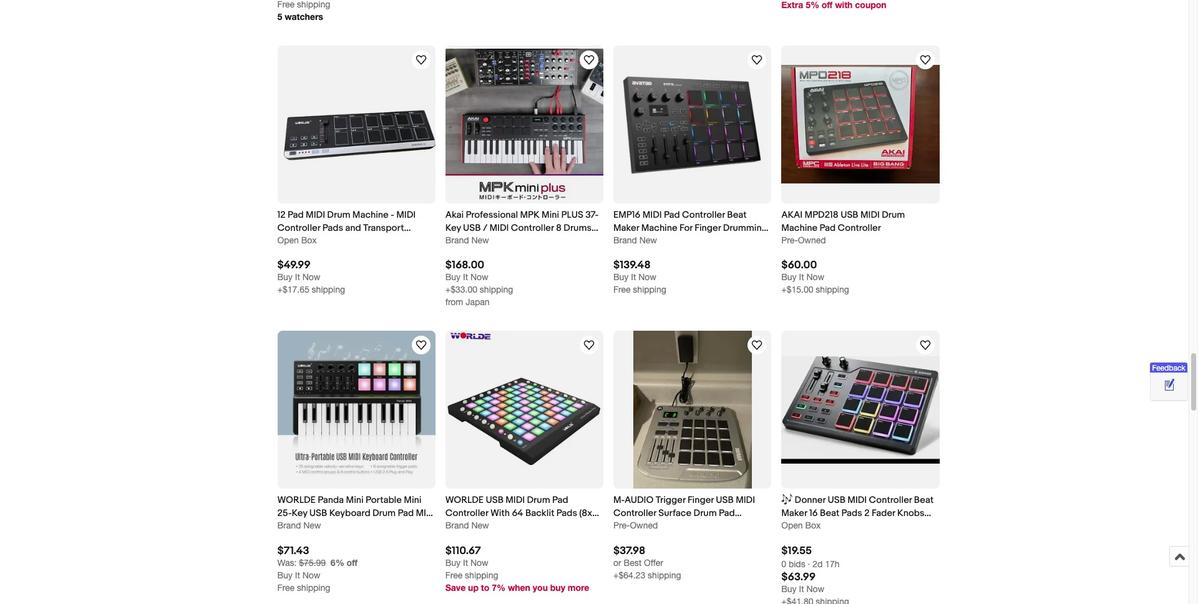 Task type: describe. For each thing, give the bounding box(es) containing it.
0
[[782, 559, 787, 569]]

brand for $139.48
[[614, 235, 637, 245]]

fader
[[872, 508, 896, 520]]

buy for $139.48
[[614, 272, 629, 282]]

mpd218
[[805, 209, 839, 221]]

when
[[508, 582, 531, 593]]

$139.48 buy it now free shipping
[[614, 259, 667, 295]]

6%
[[331, 557, 344, 568]]

best
[[624, 558, 642, 568]]

drum inside m-audio trigger finger usb midi controller surface drum pad (ytp019577)
[[694, 508, 717, 520]]

1 vertical spatial owned
[[630, 521, 658, 531]]

12
[[278, 209, 286, 221]]

emp16 midi pad controller beat maker machine for finger drumming music image
[[614, 63, 772, 186]]

watch akai professional mpk mini plus 37-key usb / midi controller 8 drums pad image
[[582, 52, 597, 67]]

shipping for $139.48
[[633, 285, 667, 295]]

2d
[[813, 559, 823, 569]]

5 watchers
[[278, 11, 323, 22]]

1 vertical spatial beat
[[915, 495, 934, 507]]

now for $49.99
[[303, 272, 321, 282]]

akai mpd218 usb midi drum machine pad controller heading
[[782, 209, 906, 234]]

m-audio trigger finger usb midi controller surface drum pad (ytp019577)
[[614, 495, 756, 533]]

transport
[[363, 222, 404, 234]]

buy for $49.99
[[278, 272, 293, 282]]

controller inside worlde usb midi drum pad controller with 64  backlit pads (8x8 ) k1u5
[[446, 508, 489, 520]]

none text field containing was:
[[278, 558, 326, 568]]

m-audio trigger finger usb midi controller surface drum pad (ytp019577) heading
[[614, 495, 756, 533]]

-
[[391, 209, 395, 221]]

/
[[483, 222, 488, 234]]

it for $139.48
[[631, 272, 636, 282]]

buy inside $19.55 0 bids · 2d 17h $63.99 buy it now
[[782, 584, 797, 594]]

8
[[556, 222, 562, 234]]

controller inside akai mpd218 usb midi drum machine pad controller pre-owned
[[838, 222, 882, 234]]

backlit
[[526, 508, 555, 520]]

12 pad midi drum machine - midi controller pads and transport playback controls
[[278, 209, 416, 247]]

midi inside worlde panda mini portable mini 25-key usb keyboard drum pad midi controller
[[416, 508, 435, 520]]

now inside $19.55 0 bids · 2d 17h $63.99 buy it now
[[807, 584, 825, 594]]

akai mpd218 usb midi drum machine pad controller link
[[782, 208, 940, 235]]

drum inside worlde usb midi drum pad controller with 64  backlit pads (8x8 ) k1u5
[[527, 495, 550, 507]]

usb inside 🎶 donner usb midi controller beat maker 16 beat pads 2 fader knobs drum machine
[[828, 495, 846, 507]]

pad inside 12 pad midi drum machine - midi controller pads and transport playback controls
[[288, 209, 304, 221]]

audio
[[625, 495, 654, 507]]

$71.43 was: $75.99 6% off buy it now free shipping
[[278, 545, 358, 593]]

$19.55 0 bids · 2d 17h $63.99 buy it now
[[782, 545, 840, 594]]

from
[[446, 297, 463, 307]]

+$15.00
[[782, 285, 814, 295]]

37-
[[586, 209, 599, 221]]

shipping for $37.98
[[648, 570, 682, 580]]

worlde usb midi drum pad controller with 64  backlit pads (8x8 ) k1u5 image
[[446, 331, 604, 489]]

watch  emp16 midi pad controller beat maker machine for finger drumming music image
[[750, 52, 765, 67]]

$63.99
[[782, 571, 816, 583]]

new for $71.43
[[304, 521, 321, 531]]

12 pad midi drum machine - midi controller pads and transport playback controls link
[[278, 208, 436, 247]]

it inside $19.55 0 bids · 2d 17h $63.99 buy it now
[[799, 584, 805, 594]]

worlde panda mini portable mini 25-key usb keyboard drum pad midi controller
[[278, 495, 435, 533]]

beat inside 'emp16 midi pad controller beat maker machine for finger drumming music'
[[728, 209, 747, 221]]

finger inside m-audio trigger finger usb midi controller surface drum pad (ytp019577)
[[688, 495, 714, 507]]

buy for $110.67
[[446, 558, 461, 568]]

open for $19.55
[[782, 521, 803, 531]]

it for $168.00
[[463, 272, 468, 282]]

shipping for $110.67
[[465, 570, 499, 580]]

you
[[533, 582, 548, 593]]

$49.99
[[278, 259, 311, 272]]

m-
[[614, 495, 625, 507]]

25-
[[278, 508, 292, 520]]

controller inside worlde panda mini portable mini 25-key usb keyboard drum pad midi controller
[[278, 521, 321, 533]]

buy inside '$71.43 was: $75.99 6% off buy it now free shipping'
[[278, 570, 293, 580]]

to
[[481, 582, 490, 593]]

keyboard
[[329, 508, 371, 520]]

with
[[491, 508, 510, 520]]

pad inside worlde usb midi drum pad controller with 64  backlit pads (8x8 ) k1u5
[[553, 495, 569, 507]]

playback
[[278, 235, 316, 247]]

watch 12 pad midi drum machine - midi controller pads and transport playback controls image
[[414, 52, 429, 67]]

worlde for $71.43
[[278, 495, 316, 507]]

now inside '$71.43 was: $75.99 6% off buy it now free shipping'
[[303, 570, 321, 580]]

worlde usb midi drum pad controller with 64  backlit pads (8x8 ) k1u5 heading
[[446, 495, 603, 533]]

drumming
[[723, 222, 768, 234]]

midi inside 🎶 donner usb midi controller beat maker 16 beat pads 2 fader knobs drum machine
[[848, 495, 867, 507]]

emp16 midi pad controller beat maker machine for finger drumming music link
[[614, 208, 772, 247]]

m-audio trigger finger usb midi controller surface drum pad (ytp019577) image
[[634, 331, 752, 489]]

new for $168.00
[[472, 235, 489, 245]]

$110.67
[[446, 545, 481, 557]]

akai professional mpk mini plus 37- key usb / midi controller 8 drums pad heading
[[446, 209, 599, 247]]

·
[[808, 559, 811, 569]]

key for $168.00
[[446, 222, 461, 234]]

watch worlde usb midi drum pad controller with 64  backlit pads (8x8 ) k1u5 image
[[582, 338, 597, 353]]

bids
[[789, 559, 806, 569]]

+$64.23
[[614, 570, 646, 580]]

12 pad midi drum machine - midi controller pads and transport playback controls image
[[278, 45, 436, 203]]

save
[[446, 582, 466, 593]]

16
[[810, 508, 818, 520]]

0 horizontal spatial mini
[[346, 495, 364, 507]]

box for $19.55
[[806, 521, 821, 531]]

2 vertical spatial beat
[[820, 508, 840, 520]]

brand for $168.00
[[446, 235, 469, 245]]

worlde for $110.67
[[446, 495, 484, 507]]

drum inside worlde panda mini portable mini 25-key usb keyboard drum pad midi controller
[[373, 508, 396, 520]]

$75.99
[[299, 558, 326, 568]]

drum inside akai mpd218 usb midi drum machine pad controller pre-owned
[[882, 209, 906, 221]]

drum inside 🎶 donner usb midi controller beat maker 16 beat pads 2 fader knobs drum machine
[[782, 521, 805, 533]]

midi inside akai professional mpk mini plus 37- key usb / midi controller 8 drums pad
[[490, 222, 509, 234]]

now for $60.00
[[807, 272, 825, 282]]

pre-owned
[[614, 521, 658, 531]]

watch worlde panda mini portable mini 25-key usb keyboard drum pad midi controller image
[[414, 338, 429, 353]]

$60.00
[[782, 259, 817, 272]]

plus
[[562, 209, 584, 221]]

buy for $168.00
[[446, 272, 461, 282]]

pad
[[446, 235, 462, 247]]

controls
[[318, 235, 355, 247]]

🎶 donner usb midi controller beat maker 16 beat pads 2 fader knobs drum machine image
[[782, 356, 940, 464]]

🎶 donner usb midi controller beat maker 16 beat pads 2 fader knobs drum machine link
[[782, 494, 940, 533]]

up
[[468, 582, 479, 593]]

surface
[[659, 508, 692, 520]]

and
[[345, 222, 361, 234]]

🎶
[[782, 495, 793, 507]]

emp16
[[614, 209, 641, 221]]

usb inside worlde usb midi drum pad controller with 64  backlit pads (8x8 ) k1u5
[[486, 495, 504, 507]]

panda
[[318, 495, 344, 507]]

1 horizontal spatial mini
[[404, 495, 422, 507]]

donner
[[795, 495, 826, 507]]

k1u5
[[446, 521, 467, 533]]

m-audio trigger finger usb midi controller surface drum pad (ytp019577) link
[[614, 494, 772, 533]]

akai
[[782, 209, 803, 221]]

pad inside worlde panda mini portable mini 25-key usb keyboard drum pad midi controller
[[398, 508, 414, 520]]

more
[[568, 582, 590, 593]]



Task type: vqa. For each thing, say whether or not it's contained in the screenshot.


Task type: locate. For each thing, give the bounding box(es) containing it.
new down panda
[[304, 521, 321, 531]]

machine down 16
[[807, 521, 843, 533]]

0 horizontal spatial maker
[[614, 222, 640, 234]]

$37.98 or best offer +$64.23 shipping
[[614, 545, 682, 580]]

worlde
[[278, 495, 316, 507], [446, 495, 484, 507]]

mini up the "8"
[[542, 209, 560, 221]]

usb left / in the top left of the page
[[463, 222, 481, 234]]

buy up +$15.00
[[782, 272, 797, 282]]

finger inside 'emp16 midi pad controller beat maker machine for finger drumming music'
[[695, 222, 721, 234]]

it
[[295, 272, 300, 282], [463, 272, 468, 282], [631, 272, 636, 282], [799, 272, 805, 282], [463, 558, 468, 568], [295, 570, 300, 580], [799, 584, 805, 594]]

brand new for $71.43
[[278, 521, 321, 531]]

it down $110.67
[[463, 558, 468, 568]]

$168.00 buy it now +$33.00 shipping from japan
[[446, 259, 513, 307]]

open box for $19.55
[[782, 521, 821, 531]]

shipping inside $139.48 buy it now free shipping
[[633, 285, 667, 295]]

it for $49.99
[[295, 272, 300, 282]]

shipping for $49.99
[[312, 285, 345, 295]]

it inside $168.00 buy it now +$33.00 shipping from japan
[[463, 272, 468, 282]]

1 vertical spatial free
[[446, 570, 463, 580]]

usb up with
[[486, 495, 504, 507]]

1 vertical spatial finger
[[688, 495, 714, 507]]

it down $49.99
[[295, 272, 300, 282]]

mini up keyboard
[[346, 495, 364, 507]]

knobs
[[898, 508, 925, 520]]

beat up drumming on the right of page
[[728, 209, 747, 221]]

new for $139.48
[[640, 235, 657, 245]]

box left controls
[[301, 235, 317, 245]]

2 horizontal spatial beat
[[915, 495, 934, 507]]

0 vertical spatial box
[[301, 235, 317, 245]]

0 horizontal spatial worlde
[[278, 495, 316, 507]]

it for $110.67
[[463, 558, 468, 568]]

1 vertical spatial open box
[[782, 521, 821, 531]]

feedback
[[1153, 364, 1186, 373]]

shipping inside '$71.43 was: $75.99 6% off buy it now free shipping'
[[297, 583, 330, 593]]

1 horizontal spatial owned
[[798, 235, 826, 245]]

beat up knobs in the bottom of the page
[[915, 495, 934, 507]]

maker down 🎶
[[782, 508, 808, 520]]

pad right surface
[[719, 508, 735, 520]]

2 horizontal spatial pads
[[842, 508, 863, 520]]

maker inside 🎶 donner usb midi controller beat maker 16 beat pads 2 fader knobs drum machine
[[782, 508, 808, 520]]

controller inside m-audio trigger finger usb midi controller surface drum pad (ytp019577)
[[614, 508, 657, 520]]

worlde up k1u5
[[446, 495, 484, 507]]

shipping for $168.00
[[480, 285, 513, 295]]

pre- down akai
[[782, 235, 798, 245]]

0 vertical spatial finger
[[695, 222, 721, 234]]

brand new for $168.00
[[446, 235, 489, 245]]

0 horizontal spatial open
[[278, 235, 299, 245]]

controller inside 'emp16 midi pad controller beat maker machine for finger drumming music'
[[682, 209, 725, 221]]

shipping down $139.48
[[633, 285, 667, 295]]

shipping down $75.99
[[297, 583, 330, 593]]

akai professional mpk mini plus 37- key usb / midi controller 8 drums pad link
[[446, 208, 604, 247]]

🎶 donner usb midi controller beat maker 16 beat pads 2 fader knobs drum machine heading
[[782, 495, 934, 533]]

$49.99 buy it now +$17.65 shipping
[[278, 259, 345, 295]]

new
[[472, 235, 489, 245], [640, 235, 657, 245], [304, 521, 321, 531], [472, 521, 489, 531]]

$139.48
[[614, 259, 651, 272]]

brand new down '25-'
[[278, 521, 321, 531]]

usb right trigger
[[716, 495, 734, 507]]

1 vertical spatial pre-
[[614, 521, 630, 531]]

now inside $168.00 buy it now +$33.00 shipping from japan
[[471, 272, 489, 282]]

controller inside akai professional mpk mini plus 37- key usb / midi controller 8 drums pad
[[511, 222, 554, 234]]

$19.55
[[782, 545, 812, 557]]

pad down the portable
[[398, 508, 414, 520]]

mini inside akai professional mpk mini plus 37- key usb / midi controller 8 drums pad
[[542, 209, 560, 221]]

brand for $110.67
[[446, 521, 469, 531]]

controller up the fader
[[869, 495, 912, 507]]

shipping inside $110.67 buy it now free shipping save up to 7% when you buy more
[[465, 570, 499, 580]]

now inside $110.67 buy it now free shipping save up to 7% when you buy more
[[471, 558, 489, 568]]

shipping inside $168.00 buy it now +$33.00 shipping from japan
[[480, 285, 513, 295]]

finger up surface
[[688, 495, 714, 507]]

box down 16
[[806, 521, 821, 531]]

shipping for $60.00
[[816, 285, 850, 295]]

new right k1u5
[[472, 521, 489, 531]]

0 vertical spatial maker
[[614, 222, 640, 234]]

0 horizontal spatial open box
[[278, 235, 317, 245]]

now down $139.48
[[639, 272, 657, 282]]

now inside $60.00 buy it now +$15.00 shipping
[[807, 272, 825, 282]]

brand new up $139.48
[[614, 235, 657, 245]]

machine left for
[[642, 222, 678, 234]]

1 horizontal spatial free
[[446, 570, 463, 580]]

pads for $110.67
[[557, 508, 578, 520]]

(ytp019577)
[[614, 521, 666, 533]]

🎶 donner usb midi controller beat maker 16 beat pads 2 fader knobs drum machine
[[782, 495, 934, 533]]

now inside $139.48 buy it now free shipping
[[639, 272, 657, 282]]

pad inside akai mpd218 usb midi drum machine pad controller pre-owned
[[820, 222, 836, 234]]

akai professional mpk mini plus 37-key usb / midi controller 8 drums pad image
[[446, 49, 604, 200]]

0 vertical spatial open box
[[278, 235, 317, 245]]

pad
[[288, 209, 304, 221], [664, 209, 680, 221], [820, 222, 836, 234], [553, 495, 569, 507], [398, 508, 414, 520], [719, 508, 735, 520]]

brand down emp16 at the right
[[614, 235, 637, 245]]

brand new
[[446, 235, 489, 245], [614, 235, 657, 245], [278, 521, 321, 531], [446, 521, 489, 531]]

drum inside 12 pad midi drum machine - midi controller pads and transport playback controls
[[327, 209, 351, 221]]

open box for $49.99
[[278, 235, 317, 245]]

akai mpd218 usb midi drum machine pad controller pre-owned
[[782, 209, 906, 245]]

1 vertical spatial key
[[292, 508, 307, 520]]

now for $110.67
[[471, 558, 489, 568]]

shipping inside $60.00 buy it now +$15.00 shipping
[[816, 285, 850, 295]]

buy
[[278, 272, 293, 282], [446, 272, 461, 282], [614, 272, 629, 282], [782, 272, 797, 282], [446, 558, 461, 568], [278, 570, 293, 580], [782, 584, 797, 594]]

machine inside akai mpd218 usb midi drum machine pad controller pre-owned
[[782, 222, 818, 234]]

new down / in the top left of the page
[[472, 235, 489, 245]]

1 vertical spatial open
[[782, 521, 803, 531]]

controller up for
[[682, 209, 725, 221]]

1 horizontal spatial maker
[[782, 508, 808, 520]]

0 vertical spatial key
[[446, 222, 461, 234]]

buy inside $110.67 buy it now free shipping save up to 7% when you buy more
[[446, 558, 461, 568]]

akai mpd218 usb midi drum machine pad controller image
[[782, 65, 940, 184]]

1 vertical spatial box
[[806, 521, 821, 531]]

it inside $49.99 buy it now +$17.65 shipping
[[295, 272, 300, 282]]

it inside $110.67 buy it now free shipping save up to 7% when you buy more
[[463, 558, 468, 568]]

usb inside akai professional mpk mini plus 37- key usb / midi controller 8 drums pad
[[463, 222, 481, 234]]

or
[[614, 558, 622, 568]]

0 horizontal spatial pre-
[[614, 521, 630, 531]]

watch 🎶 donner usb midi controller beat maker 16 beat pads 2 fader knobs drum machine image
[[918, 338, 933, 353]]

pad up backlit
[[553, 495, 569, 507]]

0 vertical spatial pre-
[[782, 235, 798, 245]]

free down was:
[[278, 583, 295, 593]]

open for $49.99
[[278, 235, 299, 245]]

controller inside 12 pad midi drum machine - midi controller pads and transport playback controls
[[278, 222, 321, 234]]

portable
[[366, 495, 402, 507]]

usb inside akai mpd218 usb midi drum machine pad controller pre-owned
[[841, 209, 859, 221]]

pad right 12
[[288, 209, 304, 221]]

drum
[[327, 209, 351, 221], [882, 209, 906, 221], [527, 495, 550, 507], [373, 508, 396, 520], [694, 508, 717, 520], [782, 521, 805, 533]]

box for $49.99
[[301, 235, 317, 245]]

owned inside akai mpd218 usb midi drum machine pad controller pre-owned
[[798, 235, 826, 245]]

maker up music
[[614, 222, 640, 234]]

pads inside 12 pad midi drum machine - midi controller pads and transport playback controls
[[323, 222, 343, 234]]

owned
[[798, 235, 826, 245], [630, 521, 658, 531]]

now down $110.67
[[471, 558, 489, 568]]

pads left (8x8
[[557, 508, 578, 520]]

free
[[614, 285, 631, 295], [446, 570, 463, 580], [278, 583, 295, 593]]

pads left 2
[[842, 508, 863, 520]]

open up $49.99
[[278, 235, 299, 245]]

now inside $49.99 buy it now +$17.65 shipping
[[303, 272, 321, 282]]

worlde panda mini portable mini 25-key usb keyboard drum pad midi controller image
[[278, 331, 436, 489]]

pre- inside akai mpd218 usb midi drum machine pad controller pre-owned
[[782, 235, 798, 245]]

worlde panda mini portable mini 25-key usb keyboard drum pad midi controller link
[[278, 494, 436, 533]]

controller up playback
[[278, 222, 321, 234]]

buy inside $60.00 buy it now +$15.00 shipping
[[782, 272, 797, 282]]

shipping right +$15.00
[[816, 285, 850, 295]]

0 horizontal spatial beat
[[728, 209, 747, 221]]

1 horizontal spatial pads
[[557, 508, 578, 520]]

worlde inside worlde usb midi drum pad controller with 64  backlit pads (8x8 ) k1u5
[[446, 495, 484, 507]]

for
[[680, 222, 693, 234]]

pads for $19.55
[[842, 508, 863, 520]]

maker
[[614, 222, 640, 234], [782, 508, 808, 520]]

1 horizontal spatial box
[[806, 521, 821, 531]]

pads
[[323, 222, 343, 234], [557, 508, 578, 520], [842, 508, 863, 520]]

pads inside worlde usb midi drum pad controller with 64  backlit pads (8x8 ) k1u5
[[557, 508, 578, 520]]

midi
[[306, 209, 325, 221], [397, 209, 416, 221], [643, 209, 662, 221], [861, 209, 880, 221], [490, 222, 509, 234], [506, 495, 525, 507], [736, 495, 756, 507], [848, 495, 867, 507], [416, 508, 435, 520]]

0 horizontal spatial free
[[278, 583, 295, 593]]

shipping inside $49.99 buy it now +$17.65 shipping
[[312, 285, 345, 295]]

brand down the akai
[[446, 235, 469, 245]]

it down $168.00
[[463, 272, 468, 282]]

brand new up $110.67
[[446, 521, 489, 531]]

now down $75.99
[[303, 570, 321, 580]]

midi inside m-audio trigger finger usb midi controller surface drum pad (ytp019577)
[[736, 495, 756, 507]]

brand new for $110.67
[[446, 521, 489, 531]]

finger
[[695, 222, 721, 234], [688, 495, 714, 507]]

midi inside worlde usb midi drum pad controller with 64  backlit pads (8x8 ) k1u5
[[506, 495, 525, 507]]

$168.00
[[446, 259, 485, 272]]

controller down mpd218
[[838, 222, 882, 234]]

$71.43
[[278, 545, 309, 557]]

buy inside $139.48 buy it now free shipping
[[614, 272, 629, 282]]

free inside '$71.43 was: $75.99 6% off buy it now free shipping'
[[278, 583, 295, 593]]

it inside $60.00 buy it now +$15.00 shipping
[[799, 272, 805, 282]]

machine inside 🎶 donner usb midi controller beat maker 16 beat pads 2 fader knobs drum machine
[[807, 521, 843, 533]]

new right music
[[640, 235, 657, 245]]

open box up $49.99
[[278, 235, 317, 245]]

shipping right +$17.65
[[312, 285, 345, 295]]

it inside $139.48 buy it now free shipping
[[631, 272, 636, 282]]

pad inside 'emp16 midi pad controller beat maker machine for finger drumming music'
[[664, 209, 680, 221]]

free for $139.48
[[614, 285, 631, 295]]

buy
[[551, 582, 566, 593]]

(8x8
[[580, 508, 598, 520]]

usb right donner
[[828, 495, 846, 507]]

shipping up japan at the left
[[480, 285, 513, 295]]

controller down mpk
[[511, 222, 554, 234]]

buy up +$33.00
[[446, 272, 461, 282]]

worlde inside worlde panda mini portable mini 25-key usb keyboard drum pad midi controller
[[278, 495, 316, 507]]

buy down $110.67
[[446, 558, 461, 568]]

)
[[600, 508, 603, 520]]

owned down mpd218
[[798, 235, 826, 245]]

open up $19.55
[[782, 521, 803, 531]]

buy down was:
[[278, 570, 293, 580]]

mpk
[[520, 209, 540, 221]]

off
[[347, 557, 358, 568]]

1 worlde from the left
[[278, 495, 316, 507]]

free down $139.48
[[614, 285, 631, 295]]

key up pad
[[446, 222, 461, 234]]

12 pad midi drum machine - midi controller pads and transport playback controls heading
[[278, 209, 416, 247]]

finger right for
[[695, 222, 721, 234]]

music
[[614, 235, 639, 247]]

beat
[[728, 209, 747, 221], [915, 495, 934, 507], [820, 508, 840, 520]]

usb down panda
[[310, 508, 327, 520]]

controller up "pre-owned"
[[614, 508, 657, 520]]

key inside akai professional mpk mini plus 37- key usb / midi controller 8 drums pad
[[446, 222, 461, 234]]

key inside worlde panda mini portable mini 25-key usb keyboard drum pad midi controller
[[292, 508, 307, 520]]

brand new for $139.48
[[614, 235, 657, 245]]

1 horizontal spatial beat
[[820, 508, 840, 520]]

mini
[[542, 209, 560, 221], [346, 495, 364, 507], [404, 495, 422, 507]]

machine inside 'emp16 midi pad controller beat maker machine for finger drumming music'
[[642, 222, 678, 234]]

it for $60.00
[[799, 272, 805, 282]]

+$17.65
[[278, 285, 310, 295]]

controller inside 🎶 donner usb midi controller beat maker 16 beat pads 2 fader knobs drum machine
[[869, 495, 912, 507]]

pad inside m-audio trigger finger usb midi controller surface drum pad (ytp019577)
[[719, 508, 735, 520]]

64
[[512, 508, 524, 520]]

buy for $60.00
[[782, 272, 797, 282]]

pads up controls
[[323, 222, 343, 234]]

trigger
[[656, 495, 686, 507]]

brand new down / in the top left of the page
[[446, 235, 489, 245]]

$60.00 buy it now +$15.00 shipping
[[782, 259, 850, 295]]

7%
[[492, 582, 506, 593]]

it down $60.00
[[799, 272, 805, 282]]

was:
[[278, 558, 297, 568]]

0 horizontal spatial box
[[301, 235, 317, 245]]

shipping inside $37.98 or best offer +$64.23 shipping
[[648, 570, 682, 580]]

$37.98
[[614, 545, 646, 557]]

2 worlde from the left
[[446, 495, 484, 507]]

professional
[[466, 209, 518, 221]]

brand down '25-'
[[278, 521, 301, 531]]

shipping down offer
[[648, 570, 682, 580]]

pre- down m-
[[614, 521, 630, 531]]

drums
[[564, 222, 592, 234]]

key for $71.43
[[292, 508, 307, 520]]

usb inside m-audio trigger finger usb midi controller surface drum pad (ytp019577)
[[716, 495, 734, 507]]

+$33.00
[[446, 285, 478, 295]]

now down $63.99
[[807, 584, 825, 594]]

midi inside 'emp16 midi pad controller beat maker machine for finger drumming music'
[[643, 209, 662, 221]]

0 horizontal spatial owned
[[630, 521, 658, 531]]

17h
[[826, 559, 840, 569]]

emp16 midi pad controller beat maker machine for finger drumming music
[[614, 209, 768, 247]]

brand
[[446, 235, 469, 245], [614, 235, 637, 245], [278, 521, 301, 531], [446, 521, 469, 531]]

midi inside akai mpd218 usb midi drum machine pad controller pre-owned
[[861, 209, 880, 221]]

now down $49.99
[[303, 272, 321, 282]]

it inside '$71.43 was: $75.99 6% off buy it now free shipping'
[[295, 570, 300, 580]]

pad up for
[[664, 209, 680, 221]]

None text field
[[278, 558, 326, 568]]

machine up transport
[[353, 209, 389, 221]]

it down was:
[[295, 570, 300, 580]]

machine inside 12 pad midi drum machine - midi controller pads and transport playback controls
[[353, 209, 389, 221]]

new for $110.67
[[472, 521, 489, 531]]

akai
[[446, 209, 464, 221]]

1 horizontal spatial pre-
[[782, 235, 798, 245]]

worlde up '25-'
[[278, 495, 316, 507]]

now for $168.00
[[471, 272, 489, 282]]

1 horizontal spatial key
[[446, 222, 461, 234]]

watchers
[[285, 11, 323, 22]]

japan
[[466, 297, 490, 307]]

now for $139.48
[[639, 272, 657, 282]]

brand up $110.67
[[446, 521, 469, 531]]

it down $139.48
[[631, 272, 636, 282]]

usb inside worlde panda mini portable mini 25-key usb keyboard drum pad midi controller
[[310, 508, 327, 520]]

worlde usb midi drum pad controller with 64  backlit pads (8x8 ) k1u5
[[446, 495, 603, 533]]

watch akai mpd218 usb midi drum machine pad controller image
[[918, 52, 933, 67]]

controller down '25-'
[[278, 521, 321, 533]]

free for $110.67
[[446, 570, 463, 580]]

free up the save
[[446, 570, 463, 580]]

open
[[278, 235, 299, 245], [782, 521, 803, 531]]

2 horizontal spatial free
[[614, 285, 631, 295]]

free inside $139.48 buy it now free shipping
[[614, 285, 631, 295]]

0 vertical spatial owned
[[798, 235, 826, 245]]

pre-
[[782, 235, 798, 245], [614, 521, 630, 531]]

now down $60.00
[[807, 272, 825, 282]]

now down $168.00
[[471, 272, 489, 282]]

buy inside $49.99 buy it now +$17.65 shipping
[[278, 272, 293, 282]]

buy inside $168.00 buy it now +$33.00 shipping from japan
[[446, 272, 461, 282]]

buy down $139.48
[[614, 272, 629, 282]]

worlde usb midi drum pad controller with 64  backlit pads (8x8 ) k1u5 link
[[446, 494, 604, 533]]

1 vertical spatial maker
[[782, 508, 808, 520]]

brand for $71.43
[[278, 521, 301, 531]]

owned down audio
[[630, 521, 658, 531]]

free inside $110.67 buy it now free shipping save up to 7% when you buy more
[[446, 570, 463, 580]]

2 vertical spatial free
[[278, 583, 295, 593]]

key up $71.43
[[292, 508, 307, 520]]

shipping up to
[[465, 570, 499, 580]]

1 horizontal spatial worlde
[[446, 495, 484, 507]]

0 vertical spatial open
[[278, 235, 299, 245]]

watch m-audio trigger finger usb midi controller surface drum pad (ytp019577) image
[[750, 338, 765, 353]]

machine down akai
[[782, 222, 818, 234]]

akai professional mpk mini plus 37- key usb / midi controller 8 drums pad
[[446, 209, 599, 247]]

pad down mpd218
[[820, 222, 836, 234]]

0 vertical spatial beat
[[728, 209, 747, 221]]

buy down $49.99
[[278, 272, 293, 282]]

2 horizontal spatial mini
[[542, 209, 560, 221]]

emp16 midi pad controller beat maker machine for finger drumming music heading
[[614, 209, 769, 247]]

it down $63.99
[[799, 584, 805, 594]]

1 horizontal spatial open
[[782, 521, 803, 531]]

box
[[301, 235, 317, 245], [806, 521, 821, 531]]

0 horizontal spatial key
[[292, 508, 307, 520]]

buy down $63.99
[[782, 584, 797, 594]]

controller up k1u5
[[446, 508, 489, 520]]

maker inside 'emp16 midi pad controller beat maker machine for finger drumming music'
[[614, 222, 640, 234]]

worlde panda mini portable mini 25-key usb keyboard drum pad midi controller heading
[[278, 495, 435, 533]]

pads inside 🎶 donner usb midi controller beat maker 16 beat pads 2 fader knobs drum machine
[[842, 508, 863, 520]]

mini right the portable
[[404, 495, 422, 507]]

$110.67 buy it now free shipping save up to 7% when you buy more
[[446, 545, 590, 593]]

usb right mpd218
[[841, 209, 859, 221]]

machine
[[353, 209, 389, 221], [642, 222, 678, 234], [782, 222, 818, 234], [807, 521, 843, 533]]

5
[[278, 11, 282, 22]]

open box down 16
[[782, 521, 821, 531]]

1 horizontal spatial open box
[[782, 521, 821, 531]]

0 horizontal spatial pads
[[323, 222, 343, 234]]

0 vertical spatial free
[[614, 285, 631, 295]]

beat right 16
[[820, 508, 840, 520]]

offer
[[644, 558, 664, 568]]



